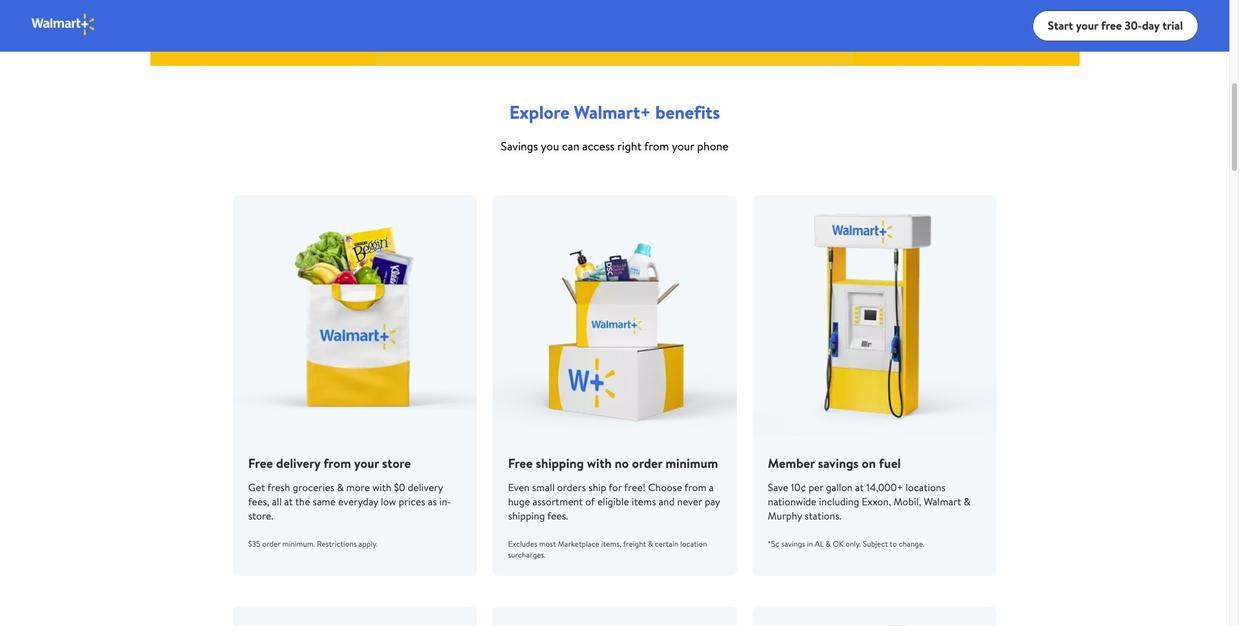 Task type: vqa. For each thing, say whether or not it's contained in the screenshot.
THE 1224
no



Task type: describe. For each thing, give the bounding box(es) containing it.
apply.
[[359, 538, 378, 549]]

eligible
[[598, 494, 629, 509]]

more
[[346, 480, 370, 494]]

day
[[1142, 17, 1160, 33]]

can
[[562, 138, 580, 154]]

small
[[532, 480, 555, 494]]

save 10¢ per gallon at 14,000+ locations nationwide including exxon, mobil, walmart & murphy stations.
[[768, 480, 971, 523]]

exxon,
[[862, 494, 891, 509]]

walmart
[[924, 494, 961, 509]]

never
[[677, 494, 702, 509]]

store.
[[248, 509, 273, 523]]

get fresh groceries & more with $0 delivery fees, all at the same everyday low prices as in- store.
[[248, 480, 451, 523]]

savings for on
[[818, 454, 859, 472]]

all
[[272, 494, 282, 509]]

& inside "get fresh groceries & more with $0 delivery fees, all at the same everyday low prices as in- store."
[[337, 480, 344, 494]]

phone
[[697, 138, 729, 154]]

savings you can access right from your phone
[[501, 138, 729, 154]]

choose
[[648, 480, 682, 494]]

trial
[[1163, 17, 1183, 33]]

shipping inside even small orders ship for free! choose from a huge assortment of eligible items and never pay shipping fees.
[[508, 509, 545, 523]]

murphy
[[768, 509, 802, 523]]

savings for in
[[782, 538, 805, 549]]

locations
[[906, 480, 946, 494]]

free!
[[624, 480, 646, 494]]

no
[[615, 454, 629, 472]]

minimum
[[666, 454, 718, 472]]

$0
[[394, 480, 405, 494]]

ok
[[833, 538, 844, 549]]

explore walmart+ benefits
[[509, 99, 720, 125]]

1 horizontal spatial order
[[632, 454, 663, 472]]

store
[[382, 454, 411, 472]]

explore
[[509, 99, 570, 125]]

0 vertical spatial shipping
[[536, 454, 584, 472]]

most
[[539, 538, 556, 549]]

nationwide
[[768, 494, 817, 509]]

per
[[809, 480, 824, 494]]

30-
[[1125, 17, 1142, 33]]

free for free shipping with no order minimum
[[508, 454, 533, 472]]

walmart+
[[574, 99, 651, 125]]

including
[[819, 494, 859, 509]]

member savings on fuel
[[768, 454, 901, 472]]

fees,
[[248, 494, 269, 509]]

0 horizontal spatial your
[[354, 454, 379, 472]]

access
[[582, 138, 615, 154]]

at inside save 10¢ per gallon at 14,000+ locations nationwide including exxon, mobil, walmart & murphy stations.
[[855, 480, 864, 494]]

& inside save 10¢ per gallon at 14,000+ locations nationwide including exxon, mobil, walmart & murphy stations.
[[964, 494, 971, 509]]

1 vertical spatial your
[[672, 138, 694, 154]]

walmart+ image
[[31, 13, 96, 36]]

groceries
[[293, 480, 335, 494]]

14,000+
[[867, 480, 903, 494]]

0 vertical spatial with
[[587, 454, 612, 472]]

*5¢
[[768, 538, 780, 549]]

assortment
[[533, 494, 583, 509]]

savings
[[501, 138, 538, 154]]

from inside even small orders ship for free! choose from a huge assortment of eligible items and never pay shipping fees.
[[685, 480, 707, 494]]

fees.
[[547, 509, 568, 523]]

marketplace
[[558, 538, 600, 549]]

and
[[659, 494, 675, 509]]

of
[[585, 494, 595, 509]]

items
[[632, 494, 656, 509]]

fresh
[[267, 480, 290, 494]]

huge
[[508, 494, 530, 509]]

ship
[[589, 480, 606, 494]]

even small orders ship for free! choose from a huge assortment of eligible items and never pay shipping fees.
[[508, 480, 720, 523]]



Task type: locate. For each thing, give the bounding box(es) containing it.
at
[[855, 480, 864, 494], [284, 494, 293, 509]]

your left the phone
[[672, 138, 694, 154]]

at right all
[[284, 494, 293, 509]]

get
[[248, 480, 265, 494]]

free up even
[[508, 454, 533, 472]]

your left free
[[1076, 17, 1099, 33]]

surcharges.
[[508, 549, 546, 560]]

from right right
[[644, 138, 669, 154]]

2 horizontal spatial your
[[1076, 17, 1099, 33]]

1 horizontal spatial your
[[672, 138, 694, 154]]

0 horizontal spatial from
[[323, 454, 351, 472]]

everyday
[[338, 494, 378, 509]]

delivery
[[276, 454, 320, 472], [408, 480, 443, 494]]

with
[[587, 454, 612, 472], [372, 480, 392, 494]]

1 horizontal spatial free
[[508, 454, 533, 472]]

start your free 30-day trial button
[[1033, 10, 1199, 41]]

0 horizontal spatial order
[[262, 538, 281, 549]]

at right gallon
[[855, 480, 864, 494]]

0 vertical spatial from
[[644, 138, 669, 154]]

your
[[1076, 17, 1099, 33], [672, 138, 694, 154], [354, 454, 379, 472]]

& inside excludes most marketplace items, freight & certain location surcharges.
[[648, 538, 653, 549]]

items,
[[601, 538, 622, 549]]

0 horizontal spatial delivery
[[276, 454, 320, 472]]

minimum.
[[282, 538, 315, 549]]

from left the "a"
[[685, 480, 707, 494]]

1 free from the left
[[248, 454, 273, 472]]

0 vertical spatial savings
[[818, 454, 859, 472]]

gallon
[[826, 480, 853, 494]]

0 horizontal spatial free
[[248, 454, 273, 472]]

2 free from the left
[[508, 454, 533, 472]]

you
[[541, 138, 559, 154]]

1 horizontal spatial with
[[587, 454, 612, 472]]

*5¢ savings in al & ok only. subject to change.
[[768, 538, 925, 549]]

0 vertical spatial order
[[632, 454, 663, 472]]

1 vertical spatial shipping
[[508, 509, 545, 523]]

even
[[508, 480, 530, 494]]

free for free delivery from your store
[[248, 454, 273, 472]]

freight
[[623, 538, 646, 549]]

at inside "get fresh groceries & more with $0 delivery fees, all at the same everyday low prices as in- store."
[[284, 494, 293, 509]]

as
[[428, 494, 437, 509]]

free up get
[[248, 454, 273, 472]]

member
[[768, 454, 815, 472]]

1 vertical spatial savings
[[782, 538, 805, 549]]

order right 'no'
[[632, 454, 663, 472]]

1 horizontal spatial w+ image
[[854, 0, 1080, 66]]

shipping up 'excludes'
[[508, 509, 545, 523]]

orders
[[557, 480, 586, 494]]

location
[[680, 538, 707, 549]]

0 horizontal spatial w+ image
[[150, 0, 376, 66]]

same
[[313, 494, 336, 509]]

with inside "get fresh groceries & more with $0 delivery fees, all at the same everyday low prices as in- store."
[[372, 480, 392, 494]]

for
[[609, 480, 622, 494]]

excludes most marketplace items, freight & certain location surcharges.
[[508, 538, 707, 560]]

in-
[[439, 494, 451, 509]]

the
[[295, 494, 310, 509]]

fuel
[[879, 454, 901, 472]]

from up more
[[323, 454, 351, 472]]

stations.
[[805, 509, 842, 523]]

& right walmart
[[964, 494, 971, 509]]

savings left in at the bottom right of page
[[782, 538, 805, 549]]

a
[[709, 480, 714, 494]]

1 vertical spatial with
[[372, 480, 392, 494]]

savings
[[818, 454, 859, 472], [782, 538, 805, 549]]

savings up gallon
[[818, 454, 859, 472]]

with left $0
[[372, 480, 392, 494]]

1 vertical spatial order
[[262, 538, 281, 549]]

free delivery from your store
[[248, 454, 411, 472]]

start
[[1048, 17, 1073, 33]]

to
[[890, 538, 897, 549]]

prices
[[399, 494, 425, 509]]

2 vertical spatial from
[[685, 480, 707, 494]]

1 horizontal spatial from
[[644, 138, 669, 154]]

& left more
[[337, 480, 344, 494]]

certain
[[655, 538, 679, 549]]

save
[[768, 480, 789, 494]]

0 vertical spatial your
[[1076, 17, 1099, 33]]

start your free 30-day trial
[[1048, 17, 1183, 33]]

pay
[[705, 494, 720, 509]]

free
[[1101, 17, 1122, 33]]

shipping
[[536, 454, 584, 472], [508, 509, 545, 523]]

2 vertical spatial your
[[354, 454, 379, 472]]

1 horizontal spatial at
[[855, 480, 864, 494]]

$35
[[248, 538, 260, 549]]

1 horizontal spatial delivery
[[408, 480, 443, 494]]

delivery up groceries
[[276, 454, 320, 472]]

from
[[644, 138, 669, 154], [323, 454, 351, 472], [685, 480, 707, 494]]

2 horizontal spatial from
[[685, 480, 707, 494]]

0 vertical spatial delivery
[[276, 454, 320, 472]]

free
[[248, 454, 273, 472], [508, 454, 533, 472]]

0 horizontal spatial at
[[284, 494, 293, 509]]

& right al
[[826, 538, 831, 549]]

2 w+ image from the left
[[854, 0, 1080, 66]]

order
[[632, 454, 663, 472], [262, 538, 281, 549]]

0 horizontal spatial savings
[[782, 538, 805, 549]]

10¢
[[791, 480, 806, 494]]

$35 order minimum. restrictions apply.
[[248, 538, 378, 549]]

free shipping with no order minimum
[[508, 454, 718, 472]]

1 vertical spatial from
[[323, 454, 351, 472]]

on
[[862, 454, 876, 472]]

right
[[618, 138, 642, 154]]

change.
[[899, 538, 925, 549]]

al
[[815, 538, 824, 549]]

w+ image
[[150, 0, 376, 66], [854, 0, 1080, 66]]

order right $35
[[262, 538, 281, 549]]

restrictions
[[317, 538, 357, 549]]

in
[[807, 538, 813, 549]]

excludes
[[508, 538, 537, 549]]

delivery inside "get fresh groceries & more with $0 delivery fees, all at the same everyday low prices as in- store."
[[408, 480, 443, 494]]

with left 'no'
[[587, 454, 612, 472]]

subject
[[863, 538, 888, 549]]

your up more
[[354, 454, 379, 472]]

1 vertical spatial delivery
[[408, 480, 443, 494]]

your inside button
[[1076, 17, 1099, 33]]

low
[[381, 494, 396, 509]]

0 horizontal spatial with
[[372, 480, 392, 494]]

1 horizontal spatial savings
[[818, 454, 859, 472]]

shipping up orders
[[536, 454, 584, 472]]

benefits
[[655, 99, 720, 125]]

only.
[[846, 538, 861, 549]]

delivery right $0
[[408, 480, 443, 494]]

& right freight
[[648, 538, 653, 549]]

mobil,
[[894, 494, 921, 509]]

1 w+ image from the left
[[150, 0, 376, 66]]



